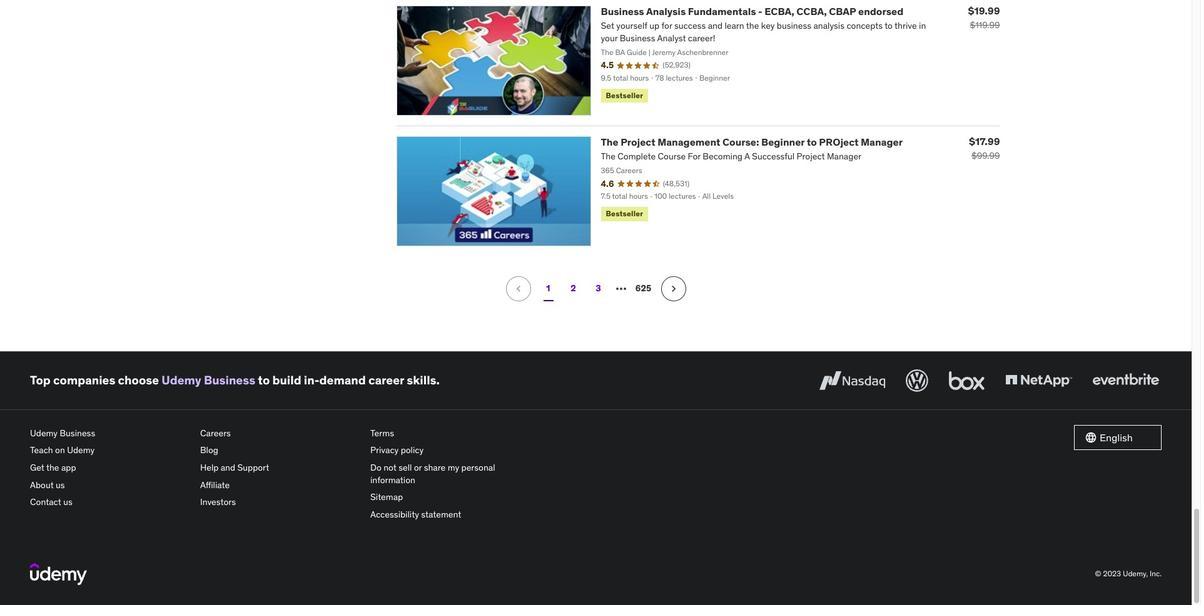 Task type: describe. For each thing, give the bounding box(es) containing it.
terms link
[[371, 426, 531, 443]]

netapp image
[[1003, 367, 1075, 395]]

endorsed
[[859, 5, 904, 18]]

1 horizontal spatial business
[[204, 373, 255, 388]]

0 horizontal spatial udemy
[[30, 428, 58, 439]]

affiliate link
[[200, 477, 361, 495]]

ellipsis image
[[614, 282, 629, 297]]

$119.99
[[971, 20, 1001, 31]]

project
[[820, 136, 859, 148]]

teach
[[30, 445, 53, 457]]

demand
[[320, 373, 366, 388]]

teach on udemy link
[[30, 443, 190, 460]]

companies
[[53, 373, 115, 388]]

to for beginner
[[807, 136, 817, 148]]

2 vertical spatial udemy
[[67, 445, 95, 457]]

box image
[[946, 367, 988, 395]]

0 vertical spatial udemy business link
[[162, 373, 255, 388]]

help and support link
[[200, 460, 361, 477]]

personal
[[462, 463, 495, 474]]

2 link
[[561, 277, 586, 302]]

next page image
[[668, 283, 680, 295]]

choose
[[118, 373, 159, 388]]

and
[[221, 463, 235, 474]]

management
[[658, 136, 721, 148]]

get the app link
[[30, 460, 190, 477]]

3 link
[[586, 277, 611, 302]]

blog link
[[200, 443, 361, 460]]

top
[[30, 373, 51, 388]]

1 vertical spatial udemy business link
[[30, 426, 190, 443]]

ecba,
[[765, 5, 795, 18]]

©
[[1096, 570, 1102, 579]]

or
[[414, 463, 422, 474]]

the
[[46, 463, 59, 474]]

help
[[200, 463, 219, 474]]

contact us link
[[30, 495, 190, 512]]

the
[[601, 136, 619, 148]]

blog
[[200, 445, 218, 457]]

ccba,
[[797, 5, 827, 18]]

on
[[55, 445, 65, 457]]

accessibility
[[371, 509, 419, 521]]

about us link
[[30, 477, 190, 495]]

about
[[30, 480, 54, 491]]

$19.99
[[969, 5, 1001, 17]]

eventbrite image
[[1090, 367, 1162, 395]]

english
[[1100, 432, 1134, 444]]

investors link
[[200, 495, 361, 512]]

1 vertical spatial us
[[63, 497, 72, 508]]

top companies choose udemy business to build in-demand career skills.
[[30, 373, 440, 388]]

policy
[[401, 445, 424, 457]]

privacy
[[371, 445, 399, 457]]

project
[[621, 136, 656, 148]]

cbap
[[830, 5, 857, 18]]

previous page image
[[512, 283, 525, 295]]

in-
[[304, 373, 320, 388]]

udemy image
[[30, 564, 87, 586]]

2 horizontal spatial business
[[601, 5, 645, 18]]

course:
[[723, 136, 760, 148]]

terms privacy policy do not sell or share my personal information sitemap accessibility statement
[[371, 428, 495, 521]]

the project management course: beginner to project manager link
[[601, 136, 903, 148]]

business analysis fundamentals - ecba, ccba, cbap endorsed
[[601, 5, 904, 18]]

statement
[[421, 509, 462, 521]]

do not sell or share my personal information button
[[371, 460, 531, 490]]

my
[[448, 463, 460, 474]]

business analysis fundamentals - ecba, ccba, cbap endorsed link
[[601, 5, 904, 18]]

analysis
[[647, 5, 686, 18]]



Task type: vqa. For each thing, say whether or not it's contained in the screenshot.
Accessibility statement link on the bottom
yes



Task type: locate. For each thing, give the bounding box(es) containing it.
sitemap link
[[371, 490, 531, 507]]

inc.
[[1151, 570, 1162, 579]]

sitemap
[[371, 492, 403, 503]]

english button
[[1075, 426, 1162, 451]]

contact
[[30, 497, 61, 508]]

625
[[636, 283, 652, 294]]

beginner
[[762, 136, 805, 148]]

udemy right on
[[67, 445, 95, 457]]

udemy business teach on udemy get the app about us contact us
[[30, 428, 95, 508]]

udemy business link up careers
[[162, 373, 255, 388]]

affiliate
[[200, 480, 230, 491]]

1 link
[[536, 277, 561, 302]]

to left project
[[807, 136, 817, 148]]

business left analysis
[[601, 5, 645, 18]]

business up on
[[60, 428, 95, 439]]

business inside udemy business teach on udemy get the app about us contact us
[[60, 428, 95, 439]]

terms
[[371, 428, 394, 439]]

2
[[571, 283, 576, 294]]

udemy business link
[[162, 373, 255, 388], [30, 426, 190, 443]]

career
[[369, 373, 404, 388]]

accessibility statement link
[[371, 507, 531, 524]]

1
[[547, 283, 551, 294]]

the project management course: beginner to project manager
[[601, 136, 903, 148]]

us
[[56, 480, 65, 491], [63, 497, 72, 508]]

$99.99
[[972, 150, 1001, 162]]

udemy,
[[1124, 570, 1149, 579]]

skills.
[[407, 373, 440, 388]]

© 2023 udemy, inc.
[[1096, 570, 1162, 579]]

not
[[384, 463, 397, 474]]

careers blog help and support affiliate investors
[[200, 428, 269, 508]]

0 vertical spatial udemy
[[162, 373, 201, 388]]

share
[[424, 463, 446, 474]]

0 vertical spatial to
[[807, 136, 817, 148]]

1 vertical spatial to
[[258, 373, 270, 388]]

us right the about
[[56, 480, 65, 491]]

udemy right choose
[[162, 373, 201, 388]]

to
[[807, 136, 817, 148], [258, 373, 270, 388]]

privacy policy link
[[371, 443, 531, 460]]

0 horizontal spatial to
[[258, 373, 270, 388]]

business
[[601, 5, 645, 18], [204, 373, 255, 388], [60, 428, 95, 439]]

get
[[30, 463, 44, 474]]

careers
[[200, 428, 231, 439]]

investors
[[200, 497, 236, 508]]

1 vertical spatial udemy
[[30, 428, 58, 439]]

nasdaq image
[[817, 367, 889, 395]]

manager
[[861, 136, 903, 148]]

information
[[371, 475, 416, 486]]

-
[[759, 5, 763, 18]]

support
[[238, 463, 269, 474]]

$19.99 $119.99
[[969, 5, 1001, 31]]

$17.99 $99.99
[[970, 135, 1001, 162]]

business up careers
[[204, 373, 255, 388]]

udemy up teach
[[30, 428, 58, 439]]

to left build
[[258, 373, 270, 388]]

0 horizontal spatial business
[[60, 428, 95, 439]]

1 horizontal spatial udemy
[[67, 445, 95, 457]]

2 vertical spatial business
[[60, 428, 95, 439]]

to for business
[[258, 373, 270, 388]]

app
[[61, 463, 76, 474]]

sell
[[399, 463, 412, 474]]

2 horizontal spatial udemy
[[162, 373, 201, 388]]

us right contact in the bottom left of the page
[[63, 497, 72, 508]]

udemy business link up get the app "link"
[[30, 426, 190, 443]]

fundamentals
[[688, 5, 757, 18]]

build
[[273, 373, 301, 388]]

$17.99
[[970, 135, 1001, 148]]

0 vertical spatial business
[[601, 5, 645, 18]]

careers link
[[200, 426, 361, 443]]

1 horizontal spatial to
[[807, 136, 817, 148]]

0 vertical spatial us
[[56, 480, 65, 491]]

small image
[[1085, 432, 1098, 444]]

2023
[[1104, 570, 1122, 579]]

1 vertical spatial business
[[204, 373, 255, 388]]

udemy
[[162, 373, 201, 388], [30, 428, 58, 439], [67, 445, 95, 457]]

volkswagen image
[[904, 367, 931, 395]]

do
[[371, 463, 382, 474]]

3
[[596, 283, 601, 294]]



